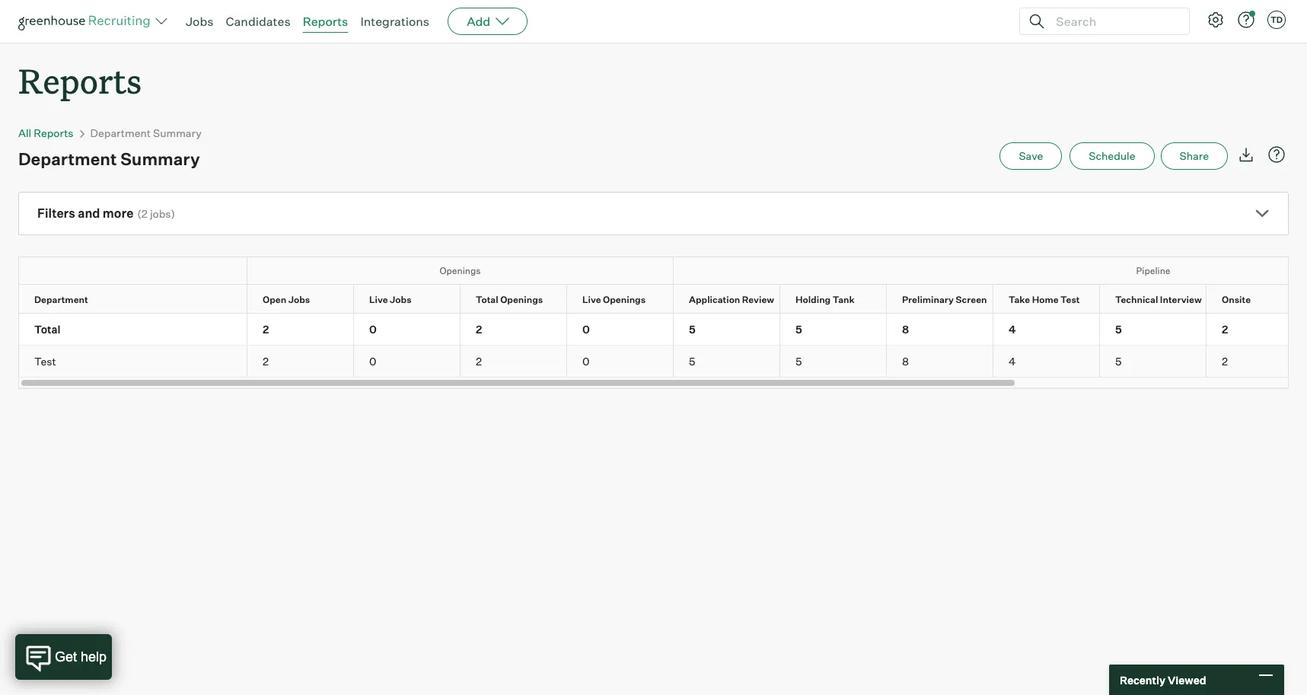 Task type: describe. For each thing, give the bounding box(es) containing it.
0 vertical spatial reports
[[303, 14, 348, 29]]

save
[[1019, 149, 1043, 162]]

all
[[18, 127, 31, 139]]

row group containing total
[[19, 314, 1307, 346]]

department column header
[[19, 285, 260, 313]]

preliminary
[[902, 294, 954, 305]]

application review
[[689, 294, 774, 305]]

open
[[263, 294, 286, 305]]

candidates link
[[226, 14, 291, 29]]

recently
[[1120, 673, 1165, 686]]

viewed
[[1168, 673, 1206, 686]]

review
[[742, 294, 774, 305]]

schedule button
[[1070, 142, 1154, 170]]

Search text field
[[1052, 10, 1175, 32]]

td button
[[1264, 8, 1289, 32]]

candidates
[[226, 14, 291, 29]]

home
[[1032, 294, 1059, 305]]

open jobs column header
[[247, 285, 367, 313]]

jobs for open jobs
[[288, 294, 310, 305]]

row containing department
[[19, 285, 1307, 313]]

download image
[[1237, 146, 1255, 164]]

openings for total openings
[[500, 294, 543, 305]]

td
[[1270, 14, 1283, 25]]

filters and more ( 2 jobs )
[[37, 206, 175, 221]]

share
[[1180, 149, 1209, 162]]

row containing total
[[19, 314, 1307, 345]]

application
[[689, 294, 740, 305]]

live for live openings
[[582, 294, 601, 305]]

8 for test
[[902, 355, 909, 368]]

0 vertical spatial summary
[[153, 127, 202, 139]]

holding tank column header
[[780, 285, 900, 313]]

take
[[1009, 294, 1030, 305]]

open jobs
[[263, 294, 310, 305]]

1 vertical spatial summary
[[120, 149, 200, 169]]

0 horizontal spatial test
[[34, 355, 56, 368]]

row containing openings
[[19, 257, 1307, 284]]

take home test
[[1009, 294, 1080, 305]]

(
[[137, 207, 141, 220]]

2 inside "filters and more ( 2 jobs )"
[[141, 207, 148, 220]]

total openings
[[476, 294, 543, 305]]

technical
[[1115, 294, 1158, 305]]

0 horizontal spatial jobs
[[186, 14, 214, 29]]

)
[[171, 207, 175, 220]]

8 for total
[[902, 323, 909, 336]]

screen
[[956, 294, 987, 305]]

0 vertical spatial department
[[90, 127, 151, 139]]

all reports
[[18, 127, 74, 139]]

grid containing total
[[19, 257, 1307, 388]]

department inside department column header
[[34, 294, 88, 305]]

jobs for live jobs
[[390, 294, 412, 305]]

integrations link
[[360, 14, 429, 29]]

integrations
[[360, 14, 429, 29]]

schedule
[[1089, 149, 1135, 162]]

holding
[[796, 294, 831, 305]]

technical interview
[[1115, 294, 1202, 305]]



Task type: locate. For each thing, give the bounding box(es) containing it.
filters
[[37, 206, 75, 221]]

pipeline
[[1136, 265, 1170, 276]]

2 vertical spatial department
[[34, 294, 88, 305]]

2 8 from the top
[[902, 355, 909, 368]]

8
[[902, 323, 909, 336], [902, 355, 909, 368]]

0 vertical spatial test
[[1061, 294, 1080, 305]]

row containing test
[[19, 346, 1307, 377]]

total inside row group
[[34, 323, 61, 336]]

more
[[103, 206, 133, 221]]

application review column header
[[674, 285, 793, 313]]

2 vertical spatial reports
[[34, 127, 74, 139]]

total
[[476, 294, 498, 305], [34, 323, 61, 336]]

1 vertical spatial 4
[[1009, 355, 1016, 368]]

2 horizontal spatial jobs
[[390, 294, 412, 305]]

test
[[1061, 294, 1080, 305], [34, 355, 56, 368]]

openings
[[440, 265, 481, 276], [500, 294, 543, 305], [603, 294, 646, 305]]

live right open jobs column header
[[369, 294, 388, 305]]

0
[[369, 323, 377, 336], [582, 323, 590, 336], [369, 355, 376, 368], [582, 355, 590, 368]]

live openings column header
[[567, 285, 687, 313]]

4 for test
[[1009, 355, 1016, 368]]

1 8 from the top
[[902, 323, 909, 336]]

all reports link
[[18, 127, 74, 139]]

1 vertical spatial reports
[[18, 58, 142, 103]]

add
[[467, 14, 490, 29]]

1 horizontal spatial total
[[476, 294, 498, 305]]

2 live from the left
[[582, 294, 601, 305]]

live for live jobs
[[369, 294, 388, 305]]

greenhouse recruiting image
[[18, 12, 155, 30]]

1 vertical spatial 8
[[902, 355, 909, 368]]

configure image
[[1207, 11, 1225, 29]]

save button
[[1000, 142, 1062, 170]]

4
[[1009, 323, 1016, 336], [1009, 355, 1016, 368]]

5
[[689, 323, 696, 336], [796, 323, 802, 336], [1115, 323, 1122, 336], [689, 355, 695, 368], [796, 355, 802, 368], [1115, 355, 1122, 368]]

row
[[19, 257, 1307, 284], [19, 285, 1307, 313], [19, 314, 1307, 345], [19, 346, 1307, 377]]

interview
[[1160, 294, 1202, 305]]

reports
[[303, 14, 348, 29], [18, 58, 142, 103], [34, 127, 74, 139]]

1 live from the left
[[369, 294, 388, 305]]

0 horizontal spatial live
[[369, 294, 388, 305]]

department summary
[[90, 127, 202, 139], [18, 149, 200, 169]]

1 horizontal spatial jobs
[[288, 294, 310, 305]]

save and schedule this report to revisit it! element
[[1000, 142, 1070, 170]]

live
[[369, 294, 388, 305], [582, 294, 601, 305]]

grid
[[19, 257, 1307, 388]]

2 horizontal spatial openings
[[603, 294, 646, 305]]

jobs
[[150, 207, 171, 220]]

department
[[90, 127, 151, 139], [18, 149, 117, 169], [34, 294, 88, 305]]

0 vertical spatial department summary
[[90, 127, 202, 139]]

2 row group from the top
[[19, 346, 1307, 377]]

1 horizontal spatial openings
[[500, 294, 543, 305]]

total for total
[[34, 323, 61, 336]]

row group
[[19, 314, 1307, 346], [19, 346, 1307, 377]]

total for total openings
[[476, 294, 498, 305]]

reports down greenhouse recruiting image
[[18, 58, 142, 103]]

onsite
[[1222, 294, 1251, 305]]

0 vertical spatial total
[[476, 294, 498, 305]]

1 4 from the top
[[1009, 323, 1016, 336]]

row group containing test
[[19, 346, 1307, 377]]

1 horizontal spatial test
[[1061, 294, 1080, 305]]

2 row from the top
[[19, 285, 1307, 313]]

2 4 from the top
[[1009, 355, 1016, 368]]

column header
[[19, 257, 247, 284]]

0 horizontal spatial openings
[[440, 265, 481, 276]]

preliminary screen column header
[[887, 285, 1006, 313]]

live right total openings column header
[[582, 294, 601, 305]]

and
[[78, 206, 100, 221]]

jobs inside open jobs column header
[[288, 294, 310, 305]]

live jobs column header
[[354, 285, 474, 313]]

tank
[[833, 294, 855, 305]]

faq image
[[1267, 146, 1286, 164]]

live openings
[[582, 294, 646, 305]]

4 row from the top
[[19, 346, 1307, 377]]

1 vertical spatial test
[[34, 355, 56, 368]]

summary
[[153, 127, 202, 139], [120, 149, 200, 169]]

add button
[[448, 8, 528, 35]]

department summary link
[[90, 127, 202, 139]]

reports right "all"
[[34, 127, 74, 139]]

recently viewed
[[1120, 673, 1206, 686]]

jobs inside live jobs column header
[[390, 294, 412, 305]]

4 for total
[[1009, 323, 1016, 336]]

td button
[[1267, 11, 1286, 29]]

jobs link
[[186, 14, 214, 29]]

preliminary screen
[[902, 294, 987, 305]]

holding tank
[[796, 294, 855, 305]]

total inside column header
[[476, 294, 498, 305]]

0 vertical spatial 8
[[902, 323, 909, 336]]

1 vertical spatial department
[[18, 149, 117, 169]]

openings for live openings
[[603, 294, 646, 305]]

0 horizontal spatial total
[[34, 323, 61, 336]]

1 row from the top
[[19, 257, 1307, 284]]

test inside "take home test" column header
[[1061, 294, 1080, 305]]

0 vertical spatial 4
[[1009, 323, 1016, 336]]

1 vertical spatial department summary
[[18, 149, 200, 169]]

take home test column header
[[993, 285, 1113, 313]]

reports link
[[303, 14, 348, 29]]

1 horizontal spatial live
[[582, 294, 601, 305]]

technical interview column header
[[1100, 285, 1220, 313]]

share button
[[1161, 142, 1228, 170]]

live jobs
[[369, 294, 412, 305]]

column header inside grid
[[19, 257, 247, 284]]

jobs
[[186, 14, 214, 29], [288, 294, 310, 305], [390, 294, 412, 305]]

1 row group from the top
[[19, 314, 1307, 346]]

1 vertical spatial total
[[34, 323, 61, 336]]

3 row from the top
[[19, 314, 1307, 345]]

reports right candidates
[[303, 14, 348, 29]]

2
[[141, 207, 148, 220], [263, 323, 269, 336], [476, 323, 482, 336], [1222, 323, 1228, 336], [263, 355, 269, 368], [476, 355, 482, 368], [1222, 355, 1228, 368]]

total openings column header
[[461, 285, 580, 313]]



Task type: vqa. For each thing, say whether or not it's contained in the screenshot.
Integrations
yes



